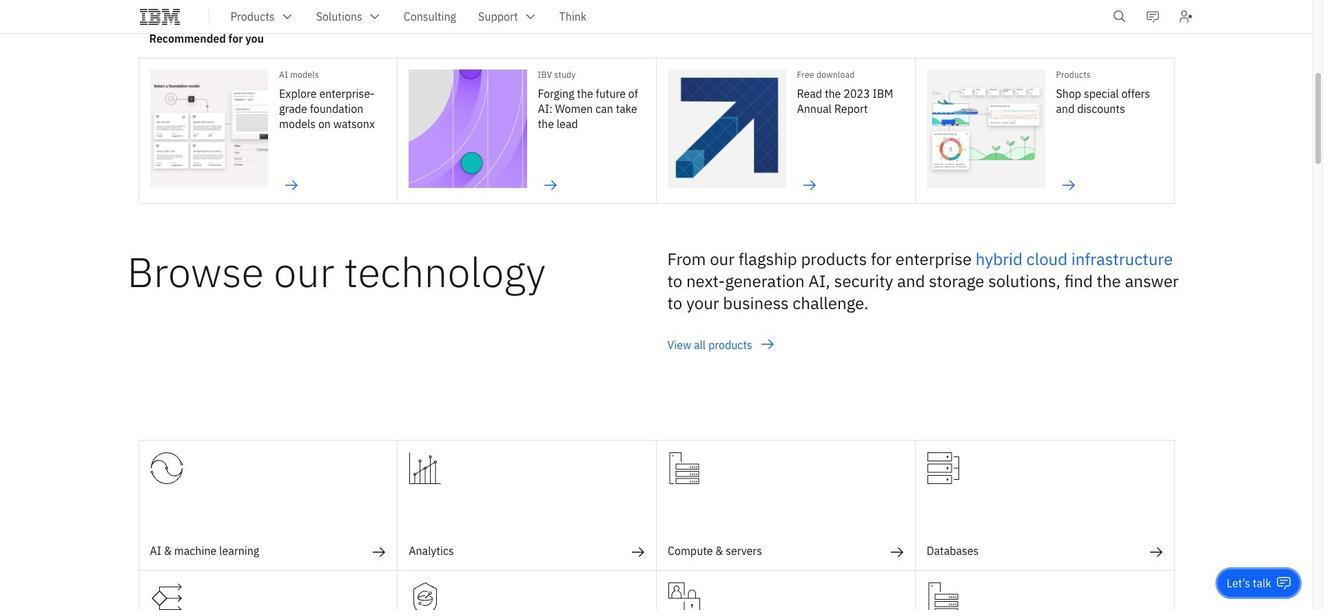 Task type: vqa. For each thing, say whether or not it's contained in the screenshot.
Let's talk element
yes



Task type: describe. For each thing, give the bounding box(es) containing it.
let's talk element
[[1227, 576, 1272, 592]]



